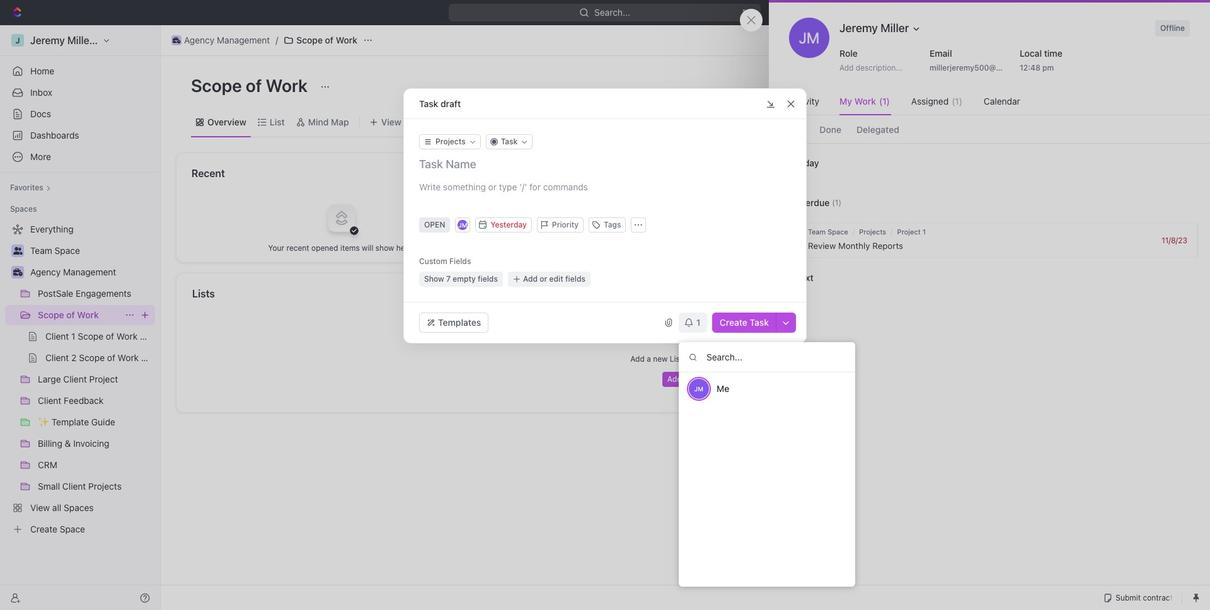 Task type: locate. For each thing, give the bounding box(es) containing it.
0 vertical spatial task
[[419, 98, 438, 109]]

client
[[550, 188, 574, 199], [550, 208, 574, 219], [550, 228, 574, 239]]

1 vertical spatial task
[[750, 317, 769, 328]]

0 vertical spatial scope of work
[[297, 35, 358, 45]]

inbox link
[[5, 83, 155, 103]]

0 horizontal spatial agency management link
[[30, 262, 153, 282]]

add left a
[[631, 354, 645, 364]]

fields right empty
[[478, 274, 498, 284]]

7
[[446, 274, 451, 284]]

1 client from the top
[[550, 188, 574, 199]]

activity
[[789, 96, 820, 107]]

⌘k
[[742, 7, 756, 18]]

project for client 1 project a scope of work
[[583, 188, 612, 199]]

inbox
[[30, 87, 52, 98]]

2 🤝 from the top
[[533, 209, 543, 218]]

project for client 1 project b scope of work
[[583, 208, 612, 219]]

project up the reports
[[897, 228, 921, 236]]

0 horizontal spatial management
[[63, 267, 116, 277]]

to left your
[[685, 354, 692, 364]]

1 vertical spatial agency
[[30, 267, 61, 277]]

0 vertical spatial agency management
[[184, 35, 270, 45]]

to
[[1043, 213, 1051, 223], [685, 354, 692, 364]]

1 right projects
[[923, 228, 926, 236]]

1 horizontal spatial agency
[[184, 35, 215, 45]]

or
[[540, 274, 547, 284]]

project 1 link
[[897, 228, 926, 236]]

task left draft
[[419, 98, 438, 109]]

0 horizontal spatial business time image
[[13, 269, 22, 276]]

1 vertical spatial agency management link
[[30, 262, 153, 282]]

list right new
[[670, 354, 683, 364]]

map
[[331, 116, 349, 127]]

jm
[[799, 29, 820, 47], [695, 385, 704, 393]]

overdue (1)
[[794, 197, 842, 208]]

docs
[[30, 108, 51, 119]]

1 horizontal spatial space
[[828, 228, 848, 236]]

space right your
[[712, 354, 734, 364]]

Task Name text field
[[419, 157, 794, 172]]

0 vertical spatial scope of work link
[[281, 33, 361, 48]]

0 horizontal spatial to
[[685, 354, 692, 364]]

1 button
[[679, 313, 707, 333]]

2 client from the top
[[550, 208, 574, 219]]

task
[[419, 98, 438, 109], [750, 317, 769, 328]]

0 horizontal spatial agency
[[30, 267, 61, 277]]

0 vertical spatial business time image
[[173, 37, 180, 44]]

1 horizontal spatial business time image
[[173, 37, 180, 44]]

1 vertical spatial 🤝
[[533, 209, 543, 218]]

automations
[[1122, 35, 1175, 45]]

my work
[[840, 96, 876, 107]]

scope of work link inside tree
[[38, 305, 120, 325]]

add inside button
[[523, 274, 538, 284]]

agency management link inside tree
[[30, 262, 153, 282]]

1 vertical spatial management
[[63, 267, 116, 277]]

0 vertical spatial 🤝
[[533, 189, 543, 198]]

1 horizontal spatial scope of work link
[[281, 33, 361, 48]]

work
[[336, 35, 358, 45], [266, 75, 308, 96], [855, 96, 876, 107], [661, 188, 682, 199], [661, 208, 682, 219], [663, 228, 684, 239], [77, 310, 99, 320]]

1 fields from the left
[[478, 274, 498, 284]]

0 horizontal spatial jm
[[695, 385, 704, 393]]

new button
[[973, 3, 1016, 23]]

🤝 for client 2 project c scope of work
[[533, 229, 543, 238]]

12:48
[[1020, 63, 1041, 73]]

reports
[[873, 241, 903, 251]]

client down task name text field
[[550, 188, 574, 199]]

1 vertical spatial agency management
[[30, 267, 116, 277]]

scope of work
[[297, 35, 358, 45], [191, 75, 311, 96], [38, 310, 99, 320]]

2 vertical spatial list
[[684, 374, 697, 384]]

1 🤝 from the top
[[533, 189, 543, 198]]

review
[[808, 241, 836, 251]]

agency management
[[184, 35, 270, 45], [30, 267, 116, 277]]

add for add a new list to your space
[[631, 354, 645, 364]]

1 horizontal spatial task
[[750, 317, 769, 328]]

0 vertical spatial space
[[828, 228, 848, 236]]

no recent items image
[[316, 193, 367, 243]]

0 horizontal spatial scope of work link
[[38, 305, 120, 325]]

1 horizontal spatial fields
[[566, 274, 586, 284]]

client for client 1 project b scope of work
[[550, 208, 574, 219]]

scope of work link
[[281, 33, 361, 48], [38, 305, 120, 325]]

space inside team space / projects / project 1 review monthly reports
[[828, 228, 848, 236]]

2 vertical spatial 🤝
[[533, 229, 543, 238]]

client left b
[[550, 208, 574, 219]]

add down add a new list to your space
[[668, 374, 682, 384]]

2 horizontal spatial list
[[684, 374, 697, 384]]

tree
[[5, 219, 155, 540]]

client 1 project b scope of work
[[550, 208, 682, 219]]

mind map
[[308, 116, 349, 127]]

add
[[840, 63, 854, 73], [523, 274, 538, 284], [631, 354, 645, 364], [668, 374, 682, 384]]

a
[[614, 188, 620, 199]]

here
[[1024, 213, 1041, 223]]

project right the 2
[[584, 228, 613, 239]]

2
[[576, 228, 582, 239]]

fields
[[478, 274, 498, 284], [566, 274, 586, 284]]

1 horizontal spatial management
[[217, 35, 270, 45]]

1 vertical spatial scope of work link
[[38, 305, 120, 325]]

0 horizontal spatial space
[[712, 354, 734, 364]]

opened
[[311, 243, 338, 252]]

1 horizontal spatial agency management
[[184, 35, 270, 45]]

2 vertical spatial scope of work
[[38, 310, 99, 320]]

lists
[[192, 288, 215, 299]]

drop files here to attach
[[985, 213, 1077, 223]]

b
[[614, 208, 620, 219]]

fields for show 7 empty fields
[[478, 274, 498, 284]]

add left or
[[523, 274, 538, 284]]

1 down lists button
[[697, 317, 701, 328]]

your
[[268, 243, 284, 252]]

1 vertical spatial scope of work
[[191, 75, 311, 96]]

task right the create
[[750, 317, 769, 328]]

0 vertical spatial list
[[270, 116, 285, 127]]

projects
[[859, 228, 886, 236]]

/
[[276, 35, 278, 45], [853, 228, 855, 236], [891, 228, 893, 236]]

assigned
[[912, 96, 949, 107]]

Search... text field
[[679, 342, 856, 373]]

3 🤝 from the top
[[533, 229, 543, 238]]

project left a
[[583, 188, 612, 199]]

1 horizontal spatial jm
[[799, 29, 820, 47]]

1 button
[[679, 313, 707, 333]]

2 fields from the left
[[566, 274, 586, 284]]

lists button
[[192, 286, 1174, 301]]

1 vertical spatial business time image
[[13, 269, 22, 276]]

0 vertical spatial jm
[[799, 29, 820, 47]]

0 vertical spatial agency
[[184, 35, 215, 45]]

show
[[376, 243, 394, 252]]

scope of work inside tree
[[38, 310, 99, 320]]

list down add a new list to your space
[[684, 374, 697, 384]]

add description... button
[[835, 61, 918, 76]]

client left the 2
[[550, 228, 574, 239]]

agency
[[184, 35, 215, 45], [30, 267, 61, 277]]

time
[[1044, 48, 1063, 59]]

🤝 for client 1 project b scope of work
[[533, 209, 543, 218]]

0 horizontal spatial task
[[419, 98, 438, 109]]

list inside button
[[684, 374, 697, 384]]

overview
[[207, 116, 246, 127]]

1 horizontal spatial agency management link
[[168, 33, 273, 48]]

1 horizontal spatial to
[[1043, 213, 1051, 223]]

of inside tree
[[66, 310, 75, 320]]

client for client 1 project a scope of work
[[550, 188, 574, 199]]

team space link
[[808, 228, 848, 236]]

0 horizontal spatial list
[[270, 116, 285, 127]]

to right here
[[1043, 213, 1051, 223]]

create task
[[720, 317, 769, 328]]

project left b
[[583, 208, 612, 219]]

1 inside button
[[697, 317, 701, 328]]

client 1 project a scope of work
[[550, 188, 682, 199]]

client for client 2 project c scope of work
[[550, 228, 574, 239]]

custom fields
[[419, 257, 471, 266]]

0 vertical spatial client
[[550, 188, 574, 199]]

overdue tab panel
[[769, 143, 1210, 298]]

1 vertical spatial client
[[550, 208, 574, 219]]

scope
[[297, 35, 323, 45], [191, 75, 242, 96], [622, 188, 648, 199], [622, 208, 648, 219], [624, 228, 650, 239], [38, 310, 64, 320]]

fields
[[450, 257, 471, 266]]

overview link
[[205, 113, 246, 131]]

list left mind
[[270, 116, 285, 127]]

add down role at the right top
[[840, 63, 854, 73]]

management inside tree
[[63, 267, 116, 277]]

1
[[576, 188, 580, 199], [576, 208, 580, 219], [923, 228, 926, 236], [697, 317, 701, 328]]

tree containing agency management
[[5, 219, 155, 540]]

agency inside tree
[[30, 267, 61, 277]]

c
[[615, 228, 621, 239]]

fields right edit
[[566, 274, 586, 284]]

0 horizontal spatial fields
[[478, 274, 498, 284]]

offline
[[1161, 23, 1185, 33]]

2 vertical spatial client
[[550, 228, 574, 239]]

a
[[647, 354, 651, 364]]

0 horizontal spatial agency management
[[30, 267, 116, 277]]

spaces
[[10, 204, 37, 214]]

add inside button
[[668, 374, 682, 384]]

home
[[30, 66, 54, 76]]

business time image
[[173, 37, 180, 44], [13, 269, 22, 276]]

task inside create task button
[[750, 317, 769, 328]]

1 vertical spatial list
[[670, 354, 683, 364]]

empty
[[453, 274, 476, 284]]

your recent opened items will show here.
[[268, 243, 414, 252]]

space right team
[[828, 228, 848, 236]]

list
[[270, 116, 285, 127], [670, 354, 683, 364], [684, 374, 697, 384]]

new
[[990, 7, 1009, 18]]

3 client from the top
[[550, 228, 574, 239]]

add for add list
[[668, 374, 682, 384]]

show
[[424, 274, 444, 284]]

fields inside add or edit fields button
[[566, 274, 586, 284]]



Task type: describe. For each thing, give the bounding box(es) containing it.
draft
[[441, 98, 461, 109]]

show 7 empty fields
[[424, 274, 498, 284]]

add or edit fields button
[[508, 272, 591, 287]]

business time image inside 'sidebar' navigation
[[13, 269, 22, 276]]

team space / projects / project 1 review monthly reports
[[808, 228, 926, 251]]

0 vertical spatial management
[[217, 35, 270, 45]]

here.
[[396, 243, 414, 252]]

recent
[[192, 168, 225, 179]]

0:01:20
[[1086, 8, 1114, 17]]

1 vertical spatial jm
[[695, 385, 704, 393]]

add inside role add description...
[[840, 63, 854, 73]]

automations button
[[1116, 31, 1181, 50]]

tree inside 'sidebar' navigation
[[5, 219, 155, 540]]

add or edit fields
[[523, 274, 586, 284]]

list link
[[267, 113, 285, 131]]

1 vertical spatial space
[[712, 354, 734, 364]]

me
[[717, 383, 730, 394]]

role
[[840, 48, 858, 59]]

upgrade link
[[908, 4, 968, 21]]

dashboards link
[[5, 125, 155, 146]]

project inside team space / projects / project 1 review monthly reports
[[897, 228, 921, 236]]

attach
[[1053, 213, 1077, 223]]

scope inside tree
[[38, 310, 64, 320]]

favorites button
[[5, 180, 56, 195]]

1 up the 2
[[576, 208, 580, 219]]

no lists icon. image
[[657, 304, 708, 354]]

create
[[720, 317, 748, 328]]

custom
[[419, 257, 447, 266]]

2 horizontal spatial /
[[891, 228, 893, 236]]

mind map link
[[306, 113, 349, 131]]

client 2 project c scope of work
[[550, 228, 684, 239]]

local
[[1020, 48, 1042, 59]]

pm
[[1043, 63, 1054, 73]]

files
[[1006, 213, 1022, 223]]

overdue
[[794, 197, 830, 208]]

search...
[[595, 7, 631, 18]]

new
[[653, 354, 668, 364]]

drop
[[985, 213, 1004, 223]]

favorites
[[10, 183, 43, 192]]

1 inside team space / projects / project 1 review monthly reports
[[923, 228, 926, 236]]

monthly
[[839, 241, 870, 251]]

home link
[[5, 61, 155, 81]]

edit
[[549, 274, 563, 284]]

local time 12:48 pm
[[1020, 48, 1063, 73]]

email millerjeremy500@gmail.com
[[930, 48, 1034, 73]]

task draft
[[419, 98, 461, 109]]

sidebar navigation
[[0, 25, 161, 610]]

calendar
[[984, 96, 1021, 107]]

add list button
[[662, 372, 702, 387]]

1 vertical spatial to
[[685, 354, 692, 364]]

team
[[808, 228, 826, 236]]

0 horizontal spatial /
[[276, 35, 278, 45]]

millerjeremy500@gmail.com
[[930, 63, 1034, 73]]

agency management inside 'sidebar' navigation
[[30, 267, 116, 277]]

dashboards
[[30, 130, 79, 141]]

items
[[340, 243, 360, 252]]

add for add or edit fields
[[523, 274, 538, 284]]

docs link
[[5, 104, 155, 124]]

(1)
[[832, 198, 842, 207]]

email
[[930, 48, 952, 59]]

0 vertical spatial to
[[1043, 213, 1051, 223]]

0 vertical spatial agency management link
[[168, 33, 273, 48]]

role add description...
[[840, 48, 903, 73]]

🤝 for client 1 project a scope of work
[[533, 189, 543, 198]]

1 horizontal spatial list
[[670, 354, 683, 364]]

0:01:20 button
[[1073, 5, 1135, 20]]

your
[[694, 354, 710, 364]]

will
[[362, 243, 373, 252]]

fields for add or edit fields
[[566, 274, 586, 284]]

upgrade
[[925, 7, 961, 18]]

my
[[840, 96, 852, 107]]

recent
[[287, 243, 309, 252]]

1 horizontal spatial /
[[853, 228, 855, 236]]

review monthly reports link
[[805, 235, 1157, 257]]

1 left a
[[576, 188, 580, 199]]

project for client 2 project c scope of work
[[584, 228, 613, 239]]

projects link
[[859, 228, 886, 236]]

create task button
[[712, 313, 777, 333]]

add list
[[668, 374, 697, 384]]

add a new list to your space
[[631, 354, 734, 364]]

11/8/23
[[1162, 235, 1188, 245]]

description...
[[856, 63, 903, 73]]

work inside tree
[[77, 310, 99, 320]]

mind
[[308, 116, 329, 127]]



Task type: vqa. For each thing, say whether or not it's contained in the screenshot.
the Chat button
no



